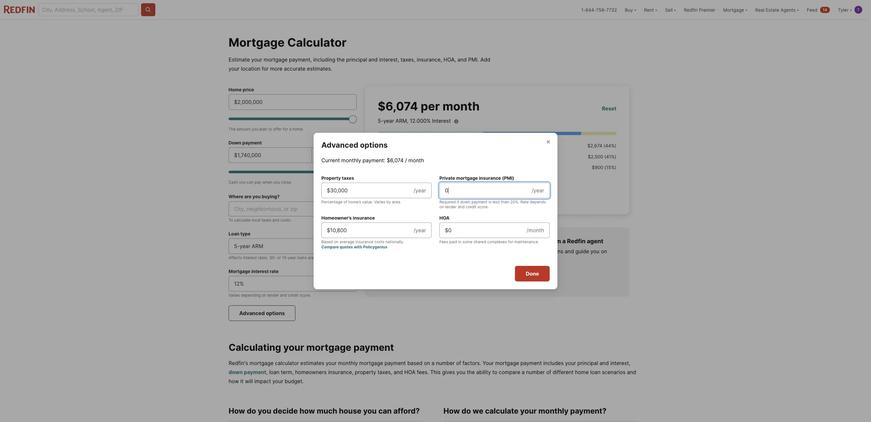 Task type: vqa. For each thing, say whether or not it's contained in the screenshot.
$6,074 within the ADVANCED OPTIONS dialog
yes



Task type: describe. For each thing, give the bounding box(es) containing it.
amount
[[237, 127, 251, 132]]

advanced inside popup button
[[239, 310, 265, 317]]

1 vertical spatial are
[[308, 256, 314, 260]]

credit inside 'required if down payment is less than 20%. rate depends on lender and credit score.'
[[466, 205, 477, 210]]

value.
[[362, 200, 373, 205]]

you down agent at the right bottom of page
[[591, 248, 600, 255]]

redfin inside button
[[684, 7, 698, 12]]

guide
[[576, 248, 589, 255]]

insurance, inside estimate your mortgage payment, including the principal and interest, taxes, insurance, hoa, and pmi. add your location for more accurate estimates.
[[417, 56, 442, 63]]

home's
[[348, 200, 361, 205]]

redfin's
[[229, 360, 248, 367]]

estimate your mortgage payment, including the principal and interest, taxes, insurance, hoa, and pmi. add your location for more accurate estimates.
[[229, 56, 490, 72]]

how for how do we calculate your monthly payment?
[[444, 407, 460, 416]]

mortgage for mortgage calculator
[[229, 35, 285, 50]]

based
[[321, 240, 333, 245]]

home inside , loan term, homeowners insurance, property taxes, and hoa fees. this gives you the ability to compare a number of different home loan scenarios and how it will impact your budget.
[[575, 370, 589, 376]]

fees paid in some shared complexes for maintenance.
[[440, 240, 539, 245]]

cash you can pay when you close.
[[229, 180, 292, 185]]

property for property taxes
[[321, 175, 341, 181]]

(44%)
[[604, 143, 617, 149]]

0 vertical spatial can
[[247, 180, 254, 185]]

mortgage calculator
[[229, 35, 347, 50]]

interest, inside "redfin's mortgage calculator estimates your monthly mortgage payment based on a number of factors. your mortgage payment includes your principal and interest, down payment"
[[610, 360, 631, 367]]

rates.
[[258, 256, 268, 260]]

hoa inside the 'advanced options' dialog
[[440, 215, 450, 221]]

/year for /year
[[414, 187, 426, 194]]

policygenius
[[363, 245, 388, 250]]

estimate
[[229, 56, 250, 63]]

get inside button
[[389, 191, 398, 197]]

payment up will
[[244, 370, 266, 376]]

1-844-759-7732
[[581, 7, 617, 12]]

gives
[[442, 370, 455, 376]]

your inside our experienced local agents can answer your questions and guide you on strategies to afford the home you want.
[[527, 248, 538, 255]]

15-
[[282, 256, 288, 260]]

30-
[[270, 256, 276, 260]]

(41%)
[[605, 154, 617, 159]]

7732
[[606, 7, 617, 12]]

advanced inside dialog
[[321, 141, 358, 150]]

0 horizontal spatial interest
[[415, 143, 431, 149]]

advanced options inside popup button
[[239, 310, 285, 317]]

0 horizontal spatial are
[[244, 194, 252, 200]]

insurance, inside , loan term, homeowners insurance, property taxes, and hoa fees. this gives you the ability to compare a number of different home loan scenarios and how it will impact your budget.
[[328, 370, 354, 376]]

planning to buy a home? get expert advice from a redfin agent
[[425, 238, 604, 245]]

affects interest rates. 30- or 15-year loans are standard.
[[229, 256, 332, 260]]

property
[[355, 370, 376, 376]]

1 vertical spatial calculate
[[485, 407, 519, 416]]

$900 (15%)
[[592, 165, 617, 170]]

property taxes
[[321, 175, 354, 181]]

down payment link
[[229, 370, 266, 376]]

reset button
[[602, 105, 617, 112]]

done
[[526, 271, 539, 277]]

and inside "redfin's mortgage calculator estimates your monthly mortgage payment based on a number of factors. your mortgage payment includes your principal and interest, down payment"
[[600, 360, 609, 367]]

you right cash at top
[[239, 180, 246, 185]]

0 vertical spatial $6,074
[[378, 99, 418, 114]]

approved
[[409, 191, 433, 197]]

interest, inside estimate your mortgage payment, including the principal and interest, taxes, insurance, hoa, and pmi. add your location for more accurate estimates.
[[379, 56, 399, 63]]

taxes, inside , loan term, homeowners insurance, property taxes, and hoa fees. this gives you the ability to compare a number of different home loan scenarios and how it will impact your budget.
[[378, 370, 392, 376]]

our experienced local agents can answer your questions and guide you on strategies to afford the home you want.
[[425, 248, 607, 263]]

calculating
[[229, 342, 281, 354]]

mortgage up estimates
[[306, 342, 351, 354]]

home
[[229, 87, 242, 92]]

mortgage up compare
[[495, 360, 519, 367]]

payment up 'property' on the bottom of the page
[[354, 342, 394, 354]]

afford?
[[394, 407, 420, 416]]

for for the
[[283, 127, 288, 132]]

than
[[501, 200, 509, 205]]

number inside "redfin's mortgage calculator estimates your monthly mortgage payment based on a number of factors. your mortgage payment includes your principal and interest, down payment"
[[436, 360, 455, 367]]

you right the when
[[273, 180, 280, 185]]

redfin's mortgage calculator estimates your monthly mortgage payment based on a number of factors. your mortgage payment includes your principal and interest, down payment
[[229, 360, 631, 376]]

your inside , loan term, homeowners insurance, property taxes, and hoa fees. this gives you the ability to compare a number of different home loan scenarios and how it will impact your budget.
[[272, 379, 283, 385]]

mortgage for mortgage interest rate
[[229, 269, 250, 274]]

answer
[[508, 248, 526, 255]]

payment left based
[[385, 360, 406, 367]]

1 loan from the left
[[269, 370, 280, 376]]

for inside estimate your mortgage payment, including the principal and interest, taxes, insurance, hoa, and pmi. add your location for more accurate estimates.
[[262, 66, 269, 72]]

,
[[266, 370, 268, 376]]

on inside based on average insurance costs nationally. compare quotes with policygenius
[[334, 240, 339, 245]]

1 horizontal spatial interest
[[432, 118, 451, 124]]

estimates
[[301, 360, 324, 367]]

of inside the 'advanced options' dialog
[[344, 200, 347, 205]]

12.000%
[[410, 118, 431, 124]]

how inside , loan term, homeowners insurance, property taxes, and hoa fees. this gives you the ability to compare a number of different home loan scenarios and how it will impact your budget.
[[229, 379, 239, 385]]

home.
[[293, 127, 304, 132]]

per
[[421, 99, 440, 114]]

calculator
[[275, 360, 299, 367]]

pre-
[[399, 191, 409, 197]]

0 horizontal spatial lender
[[267, 293, 279, 298]]

$6,074 inside the 'advanced options' dialog
[[387, 157, 404, 164]]

private
[[440, 175, 455, 181]]

0 horizontal spatial varies
[[229, 293, 240, 298]]

mortgage interest rate
[[229, 269, 279, 274]]

expert
[[507, 238, 526, 245]]

property for property taxes
[[386, 154, 404, 159]]

get pre-approved
[[389, 191, 433, 197]]

Down Payment Slider range field
[[229, 168, 357, 176]]

redfin premier button
[[680, 0, 720, 19]]

Home Price Slider range field
[[229, 115, 357, 123]]

and inside 'required if down payment is less than 20%. rate depends on lender and credit score.'
[[458, 205, 465, 210]]

will
[[245, 379, 253, 385]]

varies inside the 'advanced options' dialog
[[374, 200, 386, 205]]

2 vertical spatial year
[[288, 256, 296, 260]]

local for taxes
[[252, 218, 260, 223]]

1 vertical spatial get
[[496, 238, 506, 245]]

where
[[229, 194, 243, 200]]

mortgage up 'property' on the bottom of the page
[[359, 360, 383, 367]]

estimates.
[[307, 66, 332, 72]]

to inside our experienced local agents can answer your questions and guide you on strategies to afford the home you want.
[[451, 256, 456, 263]]

maintenance.
[[514, 240, 539, 245]]

different
[[553, 370, 574, 376]]

shared
[[474, 240, 486, 245]]

down
[[229, 140, 241, 146]]

redfin premier
[[684, 7, 716, 12]]

to left in
[[451, 238, 457, 245]]

arm,
[[396, 118, 409, 124]]

principal inside "redfin's mortgage calculator estimates your monthly mortgage payment based on a number of factors. your mortgage payment includes your principal and interest, down payment"
[[578, 360, 598, 367]]

want.
[[508, 256, 522, 263]]

1 horizontal spatial can
[[378, 407, 392, 416]]

taxes inside the 'advanced options' dialog
[[342, 175, 354, 181]]

/month
[[527, 227, 544, 234]]

844-
[[586, 7, 596, 12]]

principal and interest
[[386, 143, 431, 149]]

agents
[[480, 248, 496, 255]]

user photo image
[[855, 6, 863, 14]]

your
[[483, 360, 494, 367]]

reset
[[602, 105, 617, 112]]

interest for affects
[[243, 256, 257, 260]]

we
[[473, 407, 483, 416]]

on inside "redfin's mortgage calculator estimates your monthly mortgage payment based on a number of factors. your mortgage payment includes your principal and interest, down payment"
[[424, 360, 430, 367]]

when
[[262, 180, 272, 185]]

of inside , loan term, homeowners insurance, property taxes, and hoa fees. this gives you the ability to compare a number of different home loan scenarios and how it will impact your budget.
[[546, 370, 551, 376]]

you right house
[[363, 407, 377, 416]]

term,
[[281, 370, 294, 376]]

2 loan from the left
[[590, 370, 601, 376]]

payment,
[[289, 56, 312, 63]]

required if down payment is less than 20%. rate depends on lender and credit score.
[[440, 200, 546, 210]]

from
[[548, 238, 561, 245]]

the inside our experienced local agents can answer your questions and guide you on strategies to afford the home you want.
[[473, 256, 481, 263]]

afford
[[457, 256, 472, 263]]

how do we calculate your monthly payment?
[[444, 407, 607, 416]]

year for arm,
[[383, 118, 394, 124]]

homeowner's insurance
[[321, 215, 375, 221]]

ability
[[476, 370, 491, 376]]

1 horizontal spatial how
[[300, 407, 315, 416]]

, loan term, homeowners insurance, property taxes, and hoa fees. this gives you the ability to compare a number of different home loan scenarios and how it will impact your budget.
[[229, 370, 636, 385]]

do for we
[[462, 407, 471, 416]]

a inside "redfin's mortgage calculator estimates your monthly mortgage payment based on a number of factors. your mortgage payment includes your principal and interest, down payment"
[[432, 360, 435, 367]]

includes
[[543, 360, 564, 367]]

taxes
[[406, 154, 418, 159]]



Task type: locate. For each thing, give the bounding box(es) containing it.
0 horizontal spatial month
[[409, 157, 424, 164]]

0 vertical spatial how
[[229, 379, 239, 385]]

on up fees.
[[424, 360, 430, 367]]

decide
[[273, 407, 298, 416]]

pmi.
[[468, 56, 479, 63]]

of inside "redfin's mortgage calculator estimates your monthly mortgage payment based on a number of factors. your mortgage payment includes your principal and interest, down payment"
[[456, 360, 461, 367]]

0 horizontal spatial credit
[[288, 293, 299, 298]]

0 vertical spatial options
[[360, 141, 388, 150]]

are
[[244, 194, 252, 200], [308, 256, 314, 260]]

0 vertical spatial for
[[262, 66, 269, 72]]

0 vertical spatial interest
[[243, 256, 257, 260]]

do left the we
[[462, 407, 471, 416]]

0 vertical spatial taxes,
[[401, 56, 415, 63]]

our
[[425, 248, 434, 255]]

down payment
[[229, 140, 262, 146]]

home inside our experienced local agents can answer your questions and guide you on strategies to afford the home you want.
[[483, 256, 496, 263]]

hoa down the required
[[440, 215, 450, 221]]

options inside popup button
[[266, 310, 285, 317]]

0 vertical spatial mortgage
[[229, 35, 285, 50]]

can left "afford?"
[[378, 407, 392, 416]]

advanced options up current monthly payment: $6,074 / month
[[321, 141, 388, 150]]

0 horizontal spatial of
[[344, 200, 347, 205]]

average
[[340, 240, 354, 245]]

number up gives
[[436, 360, 455, 367]]

how left much
[[300, 407, 315, 416]]

mortgage
[[229, 35, 285, 50], [229, 269, 250, 274]]

monthly for we
[[539, 407, 569, 416]]

0 horizontal spatial year
[[240, 243, 250, 250]]

how for how do you decide how much house you can afford?
[[229, 407, 245, 416]]

interest down per
[[432, 118, 451, 124]]

to down experienced
[[451, 256, 456, 263]]

down
[[460, 200, 471, 205], [229, 370, 243, 376]]

rate
[[270, 269, 279, 274]]

1 horizontal spatial loan
[[590, 370, 601, 376]]

advanced
[[321, 141, 358, 150], [239, 310, 265, 317]]

monthly inside the 'advanced options' dialog
[[341, 157, 361, 164]]

insurance up with
[[356, 240, 373, 245]]

advanced down depending
[[239, 310, 265, 317]]

can inside our experienced local agents can answer your questions and guide you on strategies to afford the home you want.
[[498, 248, 507, 255]]

a inside , loan term, homeowners insurance, property taxes, and hoa fees. this gives you the ability to compare a number of different home loan scenarios and how it will impact your budget.
[[522, 370, 525, 376]]

5-year arm, 12.000% interest
[[378, 118, 451, 124]]

to
[[268, 127, 272, 132], [451, 238, 457, 245], [451, 256, 456, 263], [493, 370, 497, 376]]

hoa down based
[[404, 370, 416, 376]]

is
[[489, 200, 492, 205]]

0 vertical spatial calculate
[[234, 218, 251, 223]]

insurance,
[[417, 56, 442, 63], [328, 370, 354, 376]]

add
[[480, 56, 490, 63]]

mortgage inside the 'advanced options' dialog
[[456, 175, 478, 181]]

you right gives
[[457, 370, 465, 376]]

interest down rates.
[[251, 269, 269, 274]]

0 horizontal spatial do
[[247, 407, 256, 416]]

1 horizontal spatial credit
[[466, 205, 477, 210]]

options up payment:
[[360, 141, 388, 150]]

if
[[457, 200, 459, 205]]

hoa inside , loan term, homeowners insurance, property taxes, and hoa fees. this gives you the ability to compare a number of different home loan scenarios and how it will impact your budget.
[[404, 370, 416, 376]]

insurance down percentage of home's value. varies by area.
[[353, 215, 375, 221]]

principal inside estimate your mortgage payment, including the principal and interest, taxes, insurance, hoa, and pmi. add your location for more accurate estimates.
[[346, 56, 367, 63]]

mortgage up more
[[264, 56, 288, 63]]

advanced options dialog
[[314, 133, 558, 290]]

mortgage right private
[[456, 175, 478, 181]]

property inside the 'advanced options' dialog
[[321, 175, 341, 181]]

0 horizontal spatial home
[[483, 256, 496, 263]]

a
[[289, 127, 291, 132], [470, 238, 474, 245], [562, 238, 566, 245], [432, 360, 435, 367], [522, 370, 525, 376]]

score. inside 'required if down payment is less than 20%. rate depends on lender and credit score.'
[[478, 205, 489, 210]]

number inside , loan term, homeowners insurance, property taxes, and hoa fees. this gives you the ability to compare a number of different home loan scenarios and how it will impact your budget.
[[526, 370, 545, 376]]

0 vertical spatial credit
[[466, 205, 477, 210]]

0 horizontal spatial taxes
[[261, 218, 271, 223]]

you left plan at the top of the page
[[252, 127, 258, 132]]

$6,074 up arm,
[[378, 99, 418, 114]]

house
[[339, 407, 362, 416]]

advanced options element
[[321, 133, 396, 150]]

down inside 'required if down payment is less than 20%. rate depends on lender and credit score.'
[[460, 200, 471, 205]]

1 horizontal spatial hoa
[[440, 215, 450, 221]]

interest down 5-year arm
[[243, 256, 257, 260]]

redfin up guide
[[567, 238, 586, 245]]

1 vertical spatial 5-
[[234, 243, 240, 250]]

a left shared
[[470, 238, 474, 245]]

percentage
[[321, 200, 343, 205]]

1 vertical spatial local
[[467, 248, 478, 255]]

payment left includes
[[521, 360, 542, 367]]

0 vertical spatial insurance,
[[417, 56, 442, 63]]

property down current
[[321, 175, 341, 181]]

0 horizontal spatial hoa
[[404, 370, 416, 376]]

depends
[[530, 200, 546, 205]]

1 horizontal spatial advanced
[[321, 141, 358, 150]]

you left want.
[[498, 256, 507, 263]]

buy
[[458, 238, 469, 245]]

payment inside 'required if down payment is less than 20%. rate depends on lender and credit score.'
[[472, 200, 488, 205]]

1 vertical spatial down
[[229, 370, 243, 376]]

options inside dialog
[[360, 141, 388, 150]]

0 horizontal spatial advanced
[[239, 310, 265, 317]]

mortgage up estimate
[[229, 35, 285, 50]]

fees
[[440, 240, 448, 245]]

1 horizontal spatial advanced options
[[321, 141, 388, 150]]

0 horizontal spatial options
[[266, 310, 285, 317]]

questions
[[540, 248, 563, 255]]

redfin left premier
[[684, 7, 698, 12]]

insurance left '(pmi)'
[[479, 175, 501, 181]]

/year right pre-
[[414, 187, 426, 194]]

1 horizontal spatial redfin
[[684, 7, 698, 12]]

monthly for calculator
[[338, 360, 358, 367]]

mortgage
[[264, 56, 288, 63], [456, 175, 478, 181], [306, 342, 351, 354], [250, 360, 274, 367], [359, 360, 383, 367], [495, 360, 519, 367]]

the right afford
[[473, 256, 481, 263]]

$2,500 (41%)
[[588, 154, 617, 159]]

for right offer
[[283, 127, 288, 132]]

1 horizontal spatial of
[[456, 360, 461, 367]]

1 how from the left
[[229, 407, 245, 416]]

month right /
[[409, 157, 424, 164]]

1 vertical spatial mortgage
[[229, 269, 250, 274]]

year for arm
[[240, 243, 250, 250]]

1 vertical spatial interest,
[[610, 360, 631, 367]]

by
[[387, 200, 391, 205]]

$900
[[592, 165, 603, 170]]

0 vertical spatial the
[[337, 56, 345, 63]]

5- up affects
[[234, 243, 240, 250]]

varies depending on lender and credit score.
[[229, 293, 311, 298]]

number down includes
[[526, 370, 545, 376]]

a right from
[[562, 238, 566, 245]]

compare
[[321, 245, 339, 250]]

how left the we
[[444, 407, 460, 416]]

2 vertical spatial can
[[378, 407, 392, 416]]

insurance, left hoa,
[[417, 56, 442, 63]]

complexes
[[487, 240, 507, 245]]

month inside the 'advanced options' dialog
[[409, 157, 424, 164]]

depending
[[241, 293, 261, 298]]

0 vertical spatial insurance
[[479, 175, 501, 181]]

principal
[[346, 56, 367, 63], [578, 360, 598, 367]]

do down will
[[247, 407, 256, 416]]

1 horizontal spatial year
[[288, 256, 296, 260]]

1 vertical spatial interest
[[415, 143, 431, 149]]

0 vertical spatial interest
[[432, 118, 451, 124]]

1 vertical spatial month
[[409, 157, 424, 164]]

1 horizontal spatial are
[[308, 256, 314, 260]]

City, Address, School, Agent, ZIP search field
[[39, 3, 139, 16]]

0 vertical spatial down
[[460, 200, 471, 205]]

0 vertical spatial of
[[344, 200, 347, 205]]

1-844-759-7732 link
[[581, 7, 617, 12]]

1 vertical spatial year
[[240, 243, 250, 250]]

interest up taxes
[[415, 143, 431, 149]]

0 horizontal spatial taxes,
[[378, 370, 392, 376]]

varies left by
[[374, 200, 386, 205]]

can left pay
[[247, 180, 254, 185]]

0 vertical spatial hoa
[[440, 215, 450, 221]]

on right depending
[[262, 293, 266, 298]]

of left factors.
[[456, 360, 461, 367]]

insurance inside based on average insurance costs nationally. compare quotes with policygenius
[[356, 240, 373, 245]]

1 horizontal spatial number
[[526, 370, 545, 376]]

percentage of home's value. varies by area.
[[321, 200, 401, 205]]

0 vertical spatial number
[[436, 360, 455, 367]]

loan
[[229, 231, 239, 237]]

insurance, left 'property' on the bottom of the page
[[328, 370, 354, 376]]

loan right ,
[[269, 370, 280, 376]]

principal and interest link
[[386, 143, 431, 149]]

to right plan at the top of the page
[[268, 127, 272, 132]]

a up this
[[432, 360, 435, 367]]

hoa,
[[444, 56, 456, 63]]

5- for 5-year arm, 12.000% interest
[[378, 118, 383, 124]]

0 vertical spatial varies
[[374, 200, 386, 205]]

5- left arm,
[[378, 118, 383, 124]]

1 vertical spatial number
[[526, 370, 545, 376]]

location
[[241, 66, 260, 72]]

down inside "redfin's mortgage calculator estimates your monthly mortgage payment based on a number of factors. your mortgage payment includes your principal and interest, down payment"
[[229, 370, 243, 376]]

of down includes
[[546, 370, 551, 376]]

0 horizontal spatial score.
[[300, 293, 311, 298]]

taxes, inside estimate your mortgage payment, including the principal and interest, taxes, insurance, hoa, and pmi. add your location for more accurate estimates.
[[401, 56, 415, 63]]

you left the buying?
[[253, 194, 261, 200]]

mortgage up ,
[[250, 360, 274, 367]]

1 vertical spatial the
[[473, 256, 481, 263]]

down down redfin's
[[229, 370, 243, 376]]

homeowners
[[295, 370, 327, 376]]

0 horizontal spatial down
[[229, 370, 243, 376]]

for left more
[[262, 66, 269, 72]]

0 vertical spatial monthly
[[341, 157, 361, 164]]

mortgage down affects
[[229, 269, 250, 274]]

options down varies depending on lender and credit score.
[[266, 310, 285, 317]]

property
[[386, 154, 404, 159], [321, 175, 341, 181]]

(pmi)
[[502, 175, 514, 181]]

get pre-approved button
[[378, 186, 444, 202]]

1 horizontal spatial 5-
[[378, 118, 383, 124]]

1 vertical spatial insurance
[[353, 215, 375, 221]]

payment
[[242, 140, 262, 146], [472, 200, 488, 205], [354, 342, 394, 354], [385, 360, 406, 367], [521, 360, 542, 367], [244, 370, 266, 376]]

1 vertical spatial monthly
[[338, 360, 358, 367]]

2 vertical spatial of
[[546, 370, 551, 376]]

advanced options inside dialog
[[321, 141, 388, 150]]

the inside estimate your mortgage payment, including the principal and interest, taxes, insurance, hoa, and pmi. add your location for more accurate estimates.
[[337, 56, 345, 63]]

to inside , loan term, homeowners insurance, property taxes, and hoa fees. this gives you the ability to compare a number of different home loan scenarios and how it will impact your budget.
[[493, 370, 497, 376]]

0 horizontal spatial interest,
[[379, 56, 399, 63]]

for for fees
[[508, 240, 513, 245]]

affects
[[229, 256, 242, 260]]

2 horizontal spatial year
[[383, 118, 394, 124]]

1 vertical spatial home
[[575, 370, 589, 376]]

it
[[240, 379, 244, 385]]

get up area.
[[389, 191, 398, 197]]

year left arm,
[[383, 118, 394, 124]]

are right 'loans'
[[308, 256, 314, 260]]

2 do from the left
[[462, 407, 471, 416]]

based on average insurance costs nationally. compare quotes with policygenius
[[321, 240, 404, 250]]

1 horizontal spatial interest,
[[610, 360, 631, 367]]

a left home.
[[289, 127, 291, 132]]

None text field
[[234, 151, 307, 159], [317, 151, 351, 159], [327, 187, 409, 195], [327, 227, 409, 235], [234, 151, 307, 159], [317, 151, 351, 159], [327, 187, 409, 195], [327, 227, 409, 235]]

for up "answer"
[[508, 240, 513, 245]]

0 vertical spatial advanced
[[321, 141, 358, 150]]

local down some
[[467, 248, 478, 255]]

0 horizontal spatial 5-
[[234, 243, 240, 250]]

1 horizontal spatial options
[[360, 141, 388, 150]]

including
[[313, 56, 335, 63]]

0 vertical spatial lender
[[445, 205, 457, 210]]

current monthly payment: $6,074 / month
[[321, 157, 424, 164]]

/year up depends
[[532, 187, 544, 194]]

loan type
[[229, 231, 251, 237]]

scenarios
[[602, 370, 626, 376]]

the amount you plan to offer for a home.
[[229, 127, 304, 132]]

you left decide
[[258, 407, 271, 416]]

1 vertical spatial score.
[[300, 293, 311, 298]]

0 horizontal spatial for
[[262, 66, 269, 72]]

0 horizontal spatial get
[[389, 191, 398, 197]]

1 horizontal spatial local
[[467, 248, 478, 255]]

on inside our experienced local agents can answer your questions and guide you on strategies to afford the home you want.
[[601, 248, 607, 255]]

taxes up home's at top
[[342, 175, 354, 181]]

759-
[[596, 7, 606, 12]]

14
[[823, 7, 827, 12]]

2 vertical spatial the
[[467, 370, 475, 376]]

arm
[[252, 243, 263, 250]]

5- for 5-year arm
[[234, 243, 240, 250]]

None text field
[[234, 98, 351, 106], [445, 187, 527, 195], [445, 227, 522, 235], [234, 280, 351, 288], [234, 98, 351, 106], [445, 187, 527, 195], [445, 227, 522, 235], [234, 280, 351, 288]]

0 vertical spatial 5-
[[378, 118, 383, 124]]

0 horizontal spatial calculate
[[234, 218, 251, 223]]

standard.
[[315, 256, 332, 260]]

varies left depending
[[229, 293, 240, 298]]

2 vertical spatial insurance
[[356, 240, 373, 245]]

the inside , loan term, homeowners insurance, property taxes, and hoa fees. this gives you the ability to compare a number of different home loan scenarios and how it will impact your budget.
[[467, 370, 475, 376]]

$6,074 left /
[[387, 157, 404, 164]]

2 horizontal spatial can
[[498, 248, 507, 255]]

do for you
[[247, 407, 256, 416]]

local for agents
[[467, 248, 478, 255]]

/year for /month
[[414, 227, 426, 234]]

to
[[229, 218, 233, 223]]

interest for mortgage
[[251, 269, 269, 274]]

0 vertical spatial taxes
[[342, 175, 354, 181]]

1 vertical spatial property
[[321, 175, 341, 181]]

a right compare
[[522, 370, 525, 376]]

0 horizontal spatial redfin
[[567, 238, 586, 245]]

the down factors.
[[467, 370, 475, 376]]

can down complexes
[[498, 248, 507, 255]]

year down type
[[240, 243, 250, 250]]

done button
[[515, 266, 550, 282]]

based
[[407, 360, 423, 367]]

(15%)
[[605, 165, 617, 170]]

1 vertical spatial how
[[300, 407, 315, 416]]

payment?
[[570, 407, 607, 416]]

/year up planning
[[414, 227, 426, 234]]

1 vertical spatial credit
[[288, 293, 299, 298]]

0 vertical spatial are
[[244, 194, 252, 200]]

1 horizontal spatial do
[[462, 407, 471, 416]]

agent image
[[375, 238, 417, 279]]

0 horizontal spatial how
[[229, 407, 245, 416]]

rate
[[521, 200, 529, 205]]

local down where are you buying?
[[252, 218, 260, 223]]

1 horizontal spatial month
[[443, 99, 480, 114]]

number
[[436, 360, 455, 367], [526, 370, 545, 376]]

loan left scenarios
[[590, 370, 601, 376]]

property taxes link
[[386, 154, 418, 159]]

$2,674
[[588, 143, 603, 149]]

1 do from the left
[[247, 407, 256, 416]]

1 vertical spatial redfin
[[567, 238, 586, 245]]

City, neighborhood, or zip search field
[[229, 202, 357, 217]]

to right ability
[[493, 370, 497, 376]]

how left it
[[229, 379, 239, 385]]

you inside , loan term, homeowners insurance, property taxes, and hoa fees. this gives you the ability to compare a number of different home loan scenarios and how it will impact your budget.
[[457, 370, 465, 376]]

taxes left costs.
[[261, 218, 271, 223]]

on down agent at the right bottom of page
[[601, 248, 607, 255]]

calculate right the we
[[485, 407, 519, 416]]

lender up advanced options popup button
[[267, 293, 279, 298]]

advice
[[527, 238, 546, 245]]

1 horizontal spatial for
[[283, 127, 288, 132]]

home down agents
[[483, 256, 496, 263]]

2 how from the left
[[444, 407, 460, 416]]

close.
[[281, 180, 292, 185]]

0 horizontal spatial how
[[229, 379, 239, 385]]

1 horizontal spatial score.
[[478, 205, 489, 210]]

payment left is
[[472, 200, 488, 205]]

$6,074
[[378, 99, 418, 114], [387, 157, 404, 164]]

nationally.
[[386, 240, 404, 245]]

1 vertical spatial advanced
[[239, 310, 265, 317]]

get
[[389, 191, 398, 197], [496, 238, 506, 245]]

submit search image
[[145, 6, 151, 13]]

for inside the 'advanced options' dialog
[[508, 240, 513, 245]]

required
[[440, 200, 456, 205]]

property taxes
[[386, 154, 418, 159]]

mortgage inside estimate your mortgage payment, including the principal and interest, taxes, insurance, hoa, and pmi. add your location for more accurate estimates.
[[264, 56, 288, 63]]

and inside our experienced local agents can answer your questions and guide you on strategies to afford the home you want.
[[565, 248, 574, 255]]

monthly inside "redfin's mortgage calculator estimates your monthly mortgage payment based on a number of factors. your mortgage payment includes your principal and interest, down payment"
[[338, 360, 358, 367]]

compare
[[499, 370, 520, 376]]

calculate right the to
[[234, 218, 251, 223]]

the right including
[[337, 56, 345, 63]]

year left 'loans'
[[288, 256, 296, 260]]

payment down amount
[[242, 140, 262, 146]]

0 vertical spatial home
[[483, 256, 496, 263]]

loans
[[297, 256, 307, 260]]

2 horizontal spatial of
[[546, 370, 551, 376]]

accurate
[[284, 66, 306, 72]]

0 vertical spatial score.
[[478, 205, 489, 210]]

local inside our experienced local agents can answer your questions and guide you on strategies to afford the home you want.
[[467, 248, 478, 255]]

lender inside 'required if down payment is less than 20%. rate depends on lender and credit score.'
[[445, 205, 457, 210]]

property down principal
[[386, 154, 404, 159]]

1 vertical spatial varies
[[229, 293, 240, 298]]

home right different
[[575, 370, 589, 376]]

0 horizontal spatial loan
[[269, 370, 280, 376]]

lender left if
[[445, 205, 457, 210]]

payment:
[[363, 157, 385, 164]]

on inside 'required if down payment is less than 20%. rate depends on lender and credit score.'
[[440, 205, 444, 210]]

on up compare
[[334, 240, 339, 245]]

are right "where"
[[244, 194, 252, 200]]

1 horizontal spatial calculate
[[485, 407, 519, 416]]

get left expert
[[496, 238, 506, 245]]



